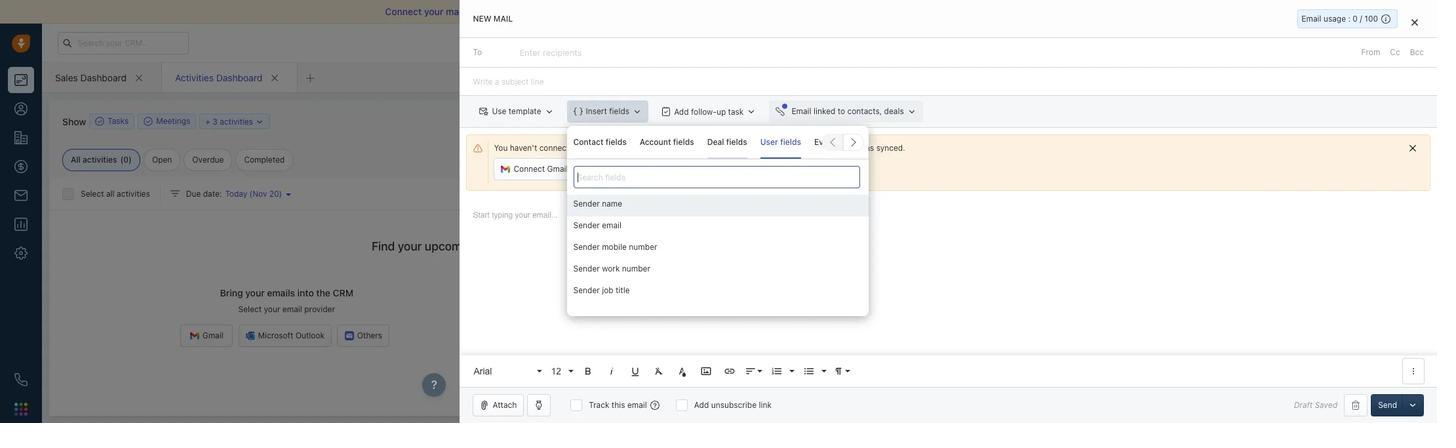 Task type: locate. For each thing, give the bounding box(es) containing it.
1 vertical spatial zoom
[[710, 331, 731, 341]]

add
[[674, 107, 689, 116], [800, 116, 814, 126], [887, 116, 902, 126], [695, 400, 709, 410]]

0 vertical spatial teams
[[1139, 185, 1163, 195]]

1 horizontal spatial task
[[817, 116, 832, 126]]

account fields link
[[640, 126, 694, 159]]

fields right account
[[674, 137, 694, 147]]

the left crm.
[[680, 143, 692, 153]]

to inside button
[[838, 106, 846, 116]]

task right up
[[729, 107, 744, 116]]

(
[[120, 155, 124, 165], [250, 189, 253, 199]]

application
[[460, 197, 1438, 387]]

insert
[[586, 106, 607, 116]]

fields right contact
[[606, 137, 627, 147]]

number right work
[[622, 264, 651, 274]]

way
[[648, 6, 665, 17]]

conversations.
[[727, 6, 791, 17]]

deliverability
[[531, 6, 586, 17]]

0 vertical spatial 365
[[1310, 185, 1325, 195]]

connect left mailbox
[[385, 6, 422, 17]]

1 vertical spatial activities
[[83, 155, 117, 165]]

zoom down video
[[710, 331, 731, 341]]

use template button
[[473, 100, 561, 123]]

2 dashboard from the left
[[216, 72, 263, 83]]

+
[[206, 116, 210, 126], [797, 305, 802, 314]]

) for today ( nov 20 )
[[279, 189, 282, 199]]

0 vertical spatial and
[[588, 6, 605, 17]]

from
[[1362, 47, 1381, 57]]

1 horizontal spatial 365
[[1310, 185, 1325, 195]]

0 horizontal spatial office 365
[[795, 360, 834, 370]]

dialog
[[460, 0, 1438, 423]]

now
[[757, 143, 772, 153]]

+ right conferencing
[[797, 305, 802, 314]]

the up provider
[[316, 288, 331, 299]]

Search your CRM... text field
[[58, 32, 189, 54]]

2 horizontal spatial microsoft
[[1102, 185, 1137, 195]]

follow-
[[691, 107, 717, 116]]

linked
[[814, 106, 836, 116]]

office 365 button for the right microsoft teams button
[[1266, 183, 1332, 198]]

connect left video
[[690, 305, 721, 314]]

0 horizontal spatial zoom
[[710, 331, 731, 341]]

0 horizontal spatial office 365 button
[[775, 354, 842, 376]]

task inside button
[[817, 116, 832, 126]]

0 horizontal spatial calendar
[[804, 305, 836, 314]]

1 vertical spatial 0
[[124, 155, 129, 165]]

1 dashboard from the left
[[80, 72, 127, 83]]

0 horizontal spatial task
[[729, 107, 744, 116]]

gmail inside dialog
[[547, 164, 568, 174]]

1 horizontal spatial teams
[[1139, 185, 1163, 195]]

1 horizontal spatial gmail
[[547, 164, 568, 174]]

1 vertical spatial (
[[250, 189, 253, 199]]

0 vertical spatial 0
[[1354, 14, 1359, 24]]

) for all activities ( 0 )
[[129, 155, 132, 165]]

find
[[372, 239, 395, 253]]

sales
[[55, 72, 78, 83]]

meetings
[[156, 116, 190, 126]]

0 horizontal spatial microsoft
[[258, 331, 293, 341]]

your right bring
[[245, 288, 265, 299]]

0 horizontal spatial microsoft teams button
[[746, 325, 834, 347]]

connected
[[540, 143, 579, 153]]

0 vertical spatial zoom
[[1048, 185, 1069, 195]]

emails
[[267, 288, 295, 299]]

0 vertical spatial zoom button
[[1026, 183, 1079, 198]]

0 vertical spatial +
[[206, 116, 210, 126]]

0 vertical spatial office
[[1286, 185, 1308, 195]]

add up keep
[[800, 116, 814, 126]]

email for email usage : 0 / 100
[[1302, 14, 1322, 24]]

add left unsubscribe
[[695, 400, 709, 410]]

1 vertical spatial microsoft teams button
[[746, 325, 834, 347]]

0 vertical spatial gmail
[[547, 164, 568, 174]]

connect left it
[[717, 143, 748, 153]]

( up the select all activities
[[120, 155, 124, 165]]

fields for user fields
[[781, 137, 802, 147]]

0 vertical spatial number
[[629, 242, 658, 252]]

fields right user
[[781, 137, 802, 147]]

activities dashboard
[[175, 72, 263, 83]]

1 sender from the top
[[574, 199, 600, 209]]

activities inside button
[[220, 116, 253, 126]]

you haven't connected klobrad84@gmail.com to the crm. connect it now to keep your conversations synced.
[[494, 143, 906, 153]]

calendar right conferencing
[[804, 305, 836, 314]]

1 horizontal spatial dashboard
[[216, 72, 263, 83]]

0 horizontal spatial email
[[792, 106, 812, 116]]

your right keep
[[804, 143, 821, 153]]

deal fields
[[708, 137, 748, 147]]

teams
[[1139, 185, 1163, 195], [803, 331, 827, 341]]

email down emails
[[283, 305, 302, 314]]

dashboard right sales
[[80, 72, 127, 83]]

fields right event
[[838, 137, 859, 147]]

provider
[[304, 305, 335, 314]]

calendar right my
[[1045, 134, 1083, 145]]

sender down the sender name
[[574, 221, 600, 230]]

1 horizontal spatial calendar
[[1222, 185, 1255, 195]]

zoom button down video
[[688, 325, 741, 347]]

1 horizontal spatial zoom button
[[1026, 183, 1079, 198]]

0 for )
[[124, 155, 129, 165]]

add left follow- at left top
[[674, 107, 689, 116]]

email inside bring your emails into the crm select your email provider
[[283, 305, 302, 314]]

/
[[1361, 14, 1363, 24]]

3
[[213, 116, 218, 126]]

contact fields link
[[574, 126, 627, 159]]

select inside bring your emails into the crm select your email provider
[[239, 305, 262, 314]]

0 vertical spatial email
[[1302, 14, 1322, 24]]

your left mailbox
[[424, 6, 444, 17]]

2-
[[638, 6, 648, 17]]

more misc image
[[1408, 365, 1420, 377]]

) right nov
[[279, 189, 282, 199]]

task up event
[[817, 116, 832, 126]]

1 horizontal spatial microsoft
[[766, 331, 801, 341]]

100
[[1365, 14, 1379, 24]]

upcoming
[[425, 239, 479, 253]]

1 horizontal spatial zoom
[[1048, 185, 1069, 195]]

0 vertical spatial )
[[129, 155, 132, 165]]

0 vertical spatial microsoft teams
[[1102, 185, 1163, 195]]

track
[[589, 400, 610, 410]]

1 vertical spatial microsoft teams
[[766, 331, 827, 341]]

0 vertical spatial office 365 button
[[1266, 183, 1332, 198]]

4 sender from the top
[[574, 264, 600, 274]]

select left all
[[81, 189, 104, 199]]

to right now
[[775, 143, 782, 153]]

activities for all
[[117, 189, 150, 199]]

calendar
[[1222, 185, 1255, 195], [729, 360, 762, 370]]

gmail down bring
[[202, 331, 224, 341]]

sender name
[[574, 199, 623, 209]]

zoom button
[[1026, 183, 1079, 198], [688, 325, 741, 347]]

email right "this"
[[628, 400, 647, 410]]

draft
[[1295, 400, 1313, 410]]

Enter recipients text field
[[520, 42, 585, 63]]

work
[[602, 264, 620, 274]]

1 vertical spatial the
[[316, 288, 331, 299]]

1 vertical spatial calendar
[[729, 360, 762, 370]]

microsoft outlook
[[258, 331, 325, 341]]

the inside bring your emails into the crm select your email provider
[[316, 288, 331, 299]]

email
[[702, 6, 725, 17], [675, 164, 694, 174], [602, 221, 622, 230], [283, 305, 302, 314], [628, 400, 647, 410]]

1 vertical spatial )
[[279, 189, 282, 199]]

different
[[641, 164, 673, 174]]

1 vertical spatial 365
[[820, 360, 834, 370]]

1 horizontal spatial office 365
[[1286, 185, 1325, 195]]

1 vertical spatial google calendar button
[[681, 354, 770, 376]]

select down bring
[[239, 305, 262, 314]]

fields for account fields
[[674, 137, 694, 147]]

new
[[473, 14, 492, 24]]

21:00
[[1030, 381, 1050, 391]]

sender down sender email at the left bottom
[[574, 242, 600, 252]]

0 vertical spatial google calendar button
[[1174, 183, 1263, 198]]

sender up sender email at the left bottom
[[574, 199, 600, 209]]

1 horizontal spatial office 365 button
[[1266, 183, 1332, 198]]

add task button
[[777, 110, 839, 133]]

0 vertical spatial google calendar
[[1193, 185, 1255, 195]]

1 vertical spatial select
[[239, 305, 262, 314]]

to right the linked
[[838, 106, 846, 116]]

1 vertical spatial zoom button
[[688, 325, 741, 347]]

outlook
[[296, 331, 325, 341]]

0
[[1354, 14, 1359, 24], [124, 155, 129, 165]]

1 horizontal spatial 0
[[1354, 14, 1359, 24]]

microsoft for others
[[258, 331, 293, 341]]

fields right insert
[[610, 106, 630, 116]]

sender left job
[[574, 285, 600, 295]]

0 horizontal spatial office
[[795, 360, 817, 370]]

0 horizontal spatial )
[[129, 155, 132, 165]]

connect a different email
[[601, 164, 694, 174]]

gmail down the connected
[[547, 164, 568, 174]]

2 sender from the top
[[574, 221, 600, 230]]

email inside button
[[792, 106, 812, 116]]

email down you haven't connected klobrad84@gmail.com to the crm. connect it now to keep your conversations synced. in the top of the page
[[675, 164, 694, 174]]

your for find your upcoming tasks, meetings and reminders here.
[[398, 239, 422, 253]]

dashboard up + 3 activities link
[[216, 72, 263, 83]]

microsoft teams
[[1102, 185, 1163, 195], [766, 331, 827, 341]]

fields for deal fields
[[727, 137, 748, 147]]

0 horizontal spatial google calendar
[[700, 360, 762, 370]]

add for add task
[[800, 116, 814, 126]]

configure widgets button
[[1173, 100, 1268, 115]]

add meeting
[[887, 116, 934, 126]]

+ 3 activities
[[206, 116, 253, 126]]

teams for the right microsoft teams button
[[1139, 185, 1163, 195]]

due date:
[[186, 189, 222, 199]]

sender for sender mobile number
[[574, 242, 600, 252]]

zoom down my calendar
[[1048, 185, 1069, 195]]

0 horizontal spatial zoom button
[[688, 325, 741, 347]]

0 horizontal spatial 0
[[124, 155, 129, 165]]

1 horizontal spatial google calendar button
[[1174, 183, 1263, 198]]

0 horizontal spatial gmail
[[202, 331, 224, 341]]

contact fields
[[574, 137, 627, 147]]

google calendar button
[[1174, 183, 1263, 198], [681, 354, 770, 376]]

select
[[81, 189, 104, 199], [239, 305, 262, 314]]

connect left a
[[601, 164, 632, 174]]

activities
[[175, 72, 214, 83]]

sender for sender email
[[574, 221, 600, 230]]

1 horizontal spatial email
[[1302, 14, 1322, 24]]

0 vertical spatial (
[[120, 155, 124, 165]]

your for bring your emails into the crm select your email provider
[[245, 288, 265, 299]]

1 vertical spatial gmail
[[202, 331, 224, 341]]

0 for /
[[1354, 14, 1359, 24]]

add unsubscribe link
[[695, 400, 772, 410]]

microsoft for google calendar
[[1102, 185, 1137, 195]]

1 horizontal spatial microsoft teams
[[1102, 185, 1163, 195]]

sender email
[[574, 221, 622, 230]]

2 vertical spatial activities
[[117, 189, 150, 199]]

fields for contact fields
[[606, 137, 627, 147]]

email down the name
[[602, 221, 622, 230]]

fields left it
[[727, 137, 748, 147]]

to up different
[[671, 143, 678, 153]]

number right mobile
[[629, 242, 658, 252]]

add for add meeting
[[887, 116, 902, 126]]

0 horizontal spatial microsoft teams
[[766, 331, 827, 341]]

connect down haven't
[[514, 164, 545, 174]]

0 vertical spatial activities
[[220, 116, 253, 126]]

0 up the select all activities
[[124, 155, 129, 165]]

0 vertical spatial microsoft teams button
[[1082, 183, 1171, 198]]

conversations
[[823, 143, 875, 153]]

number for sender work number
[[622, 264, 651, 274]]

+ left 3
[[206, 116, 210, 126]]

1 vertical spatial google calendar
[[700, 360, 762, 370]]

1 vertical spatial office 365
[[795, 360, 834, 370]]

1 vertical spatial email
[[792, 106, 812, 116]]

zoom button down my calendar
[[1026, 183, 1079, 198]]

your right find
[[398, 239, 422, 253]]

1 horizontal spatial google
[[1193, 185, 1220, 195]]

) left the open
[[129, 155, 132, 165]]

job
[[602, 285, 614, 295]]

20
[[269, 189, 279, 199]]

1 vertical spatial office 365 button
[[775, 354, 842, 376]]

email left usage
[[1302, 14, 1322, 24]]

email left the linked
[[792, 106, 812, 116]]

1 horizontal spatial google calendar
[[1193, 185, 1255, 195]]

0 horizontal spatial select
[[81, 189, 104, 199]]

( right the today
[[250, 189, 253, 199]]

microsoft
[[1102, 185, 1137, 195], [258, 331, 293, 341], [766, 331, 801, 341]]

and left enable
[[588, 6, 605, 17]]

group
[[567, 195, 869, 303]]

0 horizontal spatial teams
[[803, 331, 827, 341]]

microsoft inside microsoft outlook button
[[258, 331, 293, 341]]

0 horizontal spatial google
[[700, 360, 727, 370]]

Write a subject line text field
[[460, 68, 1438, 95]]

add for add follow-up task
[[674, 107, 689, 116]]

0 horizontal spatial dashboard
[[80, 72, 127, 83]]

dialog containing arial
[[460, 0, 1438, 423]]

zoom
[[1048, 185, 1069, 195], [710, 331, 731, 341]]

widgets
[[1231, 102, 1260, 112]]

sender left work
[[574, 264, 600, 274]]

template
[[509, 106, 542, 116]]

1 vertical spatial number
[[622, 264, 651, 274]]

to
[[473, 47, 482, 57]]

0 vertical spatial calendar
[[1045, 134, 1083, 145]]

0 horizontal spatial +
[[206, 116, 210, 126]]

0 inside dialog
[[1354, 14, 1359, 24]]

due
[[186, 189, 201, 199]]

connect gmail button
[[494, 158, 576, 180]]

0 right :
[[1354, 14, 1359, 24]]

1 vertical spatial +
[[797, 305, 802, 314]]

zoom button for bottom microsoft teams button
[[688, 325, 741, 347]]

1 horizontal spatial (
[[250, 189, 253, 199]]

task
[[729, 107, 744, 116], [817, 116, 832, 126]]

add meeting button
[[864, 110, 942, 133]]

fields inside dropdown button
[[610, 106, 630, 116]]

0 horizontal spatial google calendar button
[[681, 354, 770, 376]]

send button
[[1372, 394, 1405, 417]]

5 sender from the top
[[574, 285, 600, 295]]

draft saved
[[1295, 400, 1338, 410]]

the
[[680, 143, 692, 153], [316, 288, 331, 299]]

office
[[1286, 185, 1308, 195], [795, 360, 817, 370]]

application containing arial
[[460, 197, 1438, 387]]

sender for sender job title
[[574, 285, 600, 295]]

1 horizontal spatial calendar
[[1045, 134, 1083, 145]]

add left meeting
[[887, 116, 902, 126]]

1 vertical spatial calendar
[[804, 305, 836, 314]]

and down sender email at the left bottom
[[570, 239, 590, 253]]

3 sender from the top
[[574, 242, 600, 252]]

0 horizontal spatial the
[[316, 288, 331, 299]]

0 vertical spatial the
[[680, 143, 692, 153]]

a
[[634, 164, 639, 174]]

Search fields search field
[[574, 166, 860, 188]]

you
[[494, 143, 508, 153]]

1 horizontal spatial )
[[279, 189, 282, 199]]



Task type: describe. For each thing, give the bounding box(es) containing it.
connect gmail
[[514, 164, 568, 174]]

microsoft teams for bottom microsoft teams button
[[766, 331, 827, 341]]

connect your mailbox to improve deliverability and enable 2-way sync of email conversations.
[[385, 6, 791, 17]]

insert fields button
[[567, 100, 649, 123]]

zoom button for the right microsoft teams button
[[1026, 183, 1079, 198]]

of
[[690, 6, 699, 17]]

enable
[[607, 6, 636, 17]]

unsubscribe
[[712, 400, 757, 410]]

connect your mailbox link
[[385, 6, 482, 17]]

send
[[1379, 400, 1398, 410]]

0 horizontal spatial 365
[[820, 360, 834, 370]]

0 vertical spatial google
[[1193, 185, 1220, 195]]

link
[[759, 400, 772, 410]]

0 horizontal spatial (
[[120, 155, 124, 165]]

mail
[[494, 14, 513, 24]]

all activities ( 0 )
[[71, 155, 132, 165]]

add task
[[800, 116, 832, 126]]

1 horizontal spatial office
[[1286, 185, 1308, 195]]

google calendar button for bottom microsoft teams button
[[681, 354, 770, 376]]

arial button
[[469, 358, 544, 384]]

email inside button
[[675, 164, 694, 174]]

find your upcoming tasks, meetings and reminders here.
[[372, 239, 678, 253]]

sender mobile number
[[574, 242, 658, 252]]

email for email linked to contacts, deals
[[792, 106, 812, 116]]

email usage : 0 / 100
[[1302, 14, 1379, 24]]

crm
[[333, 288, 354, 299]]

email linked to contacts, deals button
[[770, 100, 924, 123]]

sender work number
[[574, 264, 651, 274]]

down image
[[255, 117, 265, 126]]

my
[[1030, 134, 1043, 145]]

attach button
[[473, 394, 524, 417]]

fields for insert fields
[[610, 106, 630, 116]]

keep
[[784, 143, 802, 153]]

zoom for zoom button for bottom microsoft teams button
[[710, 331, 731, 341]]

sales dashboard
[[55, 72, 127, 83]]

+ inside + 3 activities link
[[206, 116, 210, 126]]

connect a different email button
[[581, 158, 702, 180]]

sender for sender name
[[574, 199, 600, 209]]

freshworks switcher image
[[14, 403, 28, 416]]

usage
[[1324, 14, 1347, 24]]

1 horizontal spatial microsoft teams button
[[1082, 183, 1171, 198]]

add follow-up task
[[674, 107, 744, 116]]

date:
[[203, 189, 222, 199]]

12
[[551, 366, 562, 376]]

use
[[492, 106, 507, 116]]

up
[[717, 107, 726, 116]]

it
[[750, 143, 755, 153]]

gmail button
[[181, 325, 233, 347]]

explore plans link
[[1183, 35, 1248, 51]]

user fields
[[761, 137, 802, 147]]

phone image
[[14, 373, 28, 386]]

today ( nov 20 )
[[225, 189, 282, 199]]

connect for connect video conferencing + calendar
[[690, 305, 721, 314]]

event fields link
[[815, 126, 859, 159]]

conferencing
[[746, 305, 794, 314]]

:
[[1349, 14, 1351, 24]]

activities for 3
[[220, 116, 253, 126]]

teams for bottom microsoft teams button
[[803, 331, 827, 341]]

zoom for zoom button related to the right microsoft teams button
[[1048, 185, 1069, 195]]

fields for event fields
[[838, 137, 859, 147]]

reminders
[[593, 239, 647, 253]]

bcc
[[1411, 47, 1425, 57]]

attach
[[493, 400, 517, 410]]

email linked to contacts, deals
[[792, 106, 904, 116]]

0 horizontal spatial calendar
[[729, 360, 762, 370]]

office 365 button for bottom microsoft teams button
[[775, 354, 842, 376]]

bring
[[220, 288, 243, 299]]

number for sender mobile number
[[629, 242, 658, 252]]

0 vertical spatial office 365
[[1286, 185, 1325, 195]]

connect for connect your mailbox to improve deliverability and enable 2-way sync of email conversations.
[[385, 6, 422, 17]]

title
[[616, 285, 630, 295]]

connect video conferencing + calendar
[[690, 305, 836, 314]]

+ 3 activities link
[[206, 115, 265, 128]]

this
[[612, 400, 626, 410]]

klobrad84@gmail.com
[[581, 143, 668, 153]]

your down emails
[[264, 305, 280, 314]]

account
[[640, 137, 671, 147]]

haven't
[[510, 143, 537, 153]]

1 horizontal spatial the
[[680, 143, 692, 153]]

event
[[815, 137, 836, 147]]

1 vertical spatial office
[[795, 360, 817, 370]]

your for connect your mailbox to improve deliverability and enable 2-way sync of email conversations.
[[424, 6, 444, 17]]

user
[[761, 137, 779, 147]]

contact
[[574, 137, 604, 147]]

0 vertical spatial select
[[81, 189, 104, 199]]

close image
[[1412, 18, 1419, 26]]

today
[[225, 189, 247, 199]]

into
[[298, 288, 314, 299]]

email right of on the left top
[[702, 6, 725, 17]]

contacts,
[[848, 106, 882, 116]]

crm.
[[694, 143, 714, 153]]

event fields
[[815, 137, 859, 147]]

configure
[[1193, 102, 1229, 112]]

sender job title
[[574, 285, 630, 295]]

dashboard for activities dashboard
[[216, 72, 263, 83]]

microsoft outlook button
[[239, 325, 332, 347]]

0 vertical spatial calendar
[[1222, 185, 1255, 195]]

improve
[[493, 6, 528, 17]]

group containing sender name
[[567, 195, 869, 303]]

name
[[602, 199, 623, 209]]

sender for sender work number
[[574, 264, 600, 274]]

new mail
[[473, 14, 513, 24]]

to left mail
[[482, 6, 491, 17]]

mobile
[[602, 242, 627, 252]]

dashboard for sales dashboard
[[80, 72, 127, 83]]

others
[[357, 331, 382, 341]]

cc
[[1391, 47, 1401, 57]]

email inside group
[[602, 221, 622, 230]]

arial
[[474, 366, 492, 376]]

completed
[[244, 155, 285, 165]]

show
[[62, 116, 86, 127]]

1 horizontal spatial +
[[797, 305, 802, 314]]

meetings
[[517, 239, 567, 253]]

open
[[152, 155, 172, 165]]

phone element
[[8, 367, 34, 393]]

1 vertical spatial and
[[570, 239, 590, 253]]

plans
[[1221, 37, 1241, 47]]

microsoft teams for the right microsoft teams button
[[1102, 185, 1163, 195]]

add for add unsubscribe link
[[695, 400, 709, 410]]

connect for connect gmail
[[514, 164, 545, 174]]

1 vertical spatial google
[[700, 360, 727, 370]]

my calendar
[[1030, 134, 1083, 145]]

explore
[[1190, 37, 1219, 47]]

account fields
[[640, 137, 694, 147]]

track this email
[[589, 400, 647, 410]]

saved
[[1316, 400, 1338, 410]]

tasks,
[[482, 239, 514, 253]]

connect for connect a different email
[[601, 164, 632, 174]]

google calendar button for the right microsoft teams button
[[1174, 183, 1263, 198]]



Task type: vqa. For each thing, say whether or not it's contained in the screenshot.
based
no



